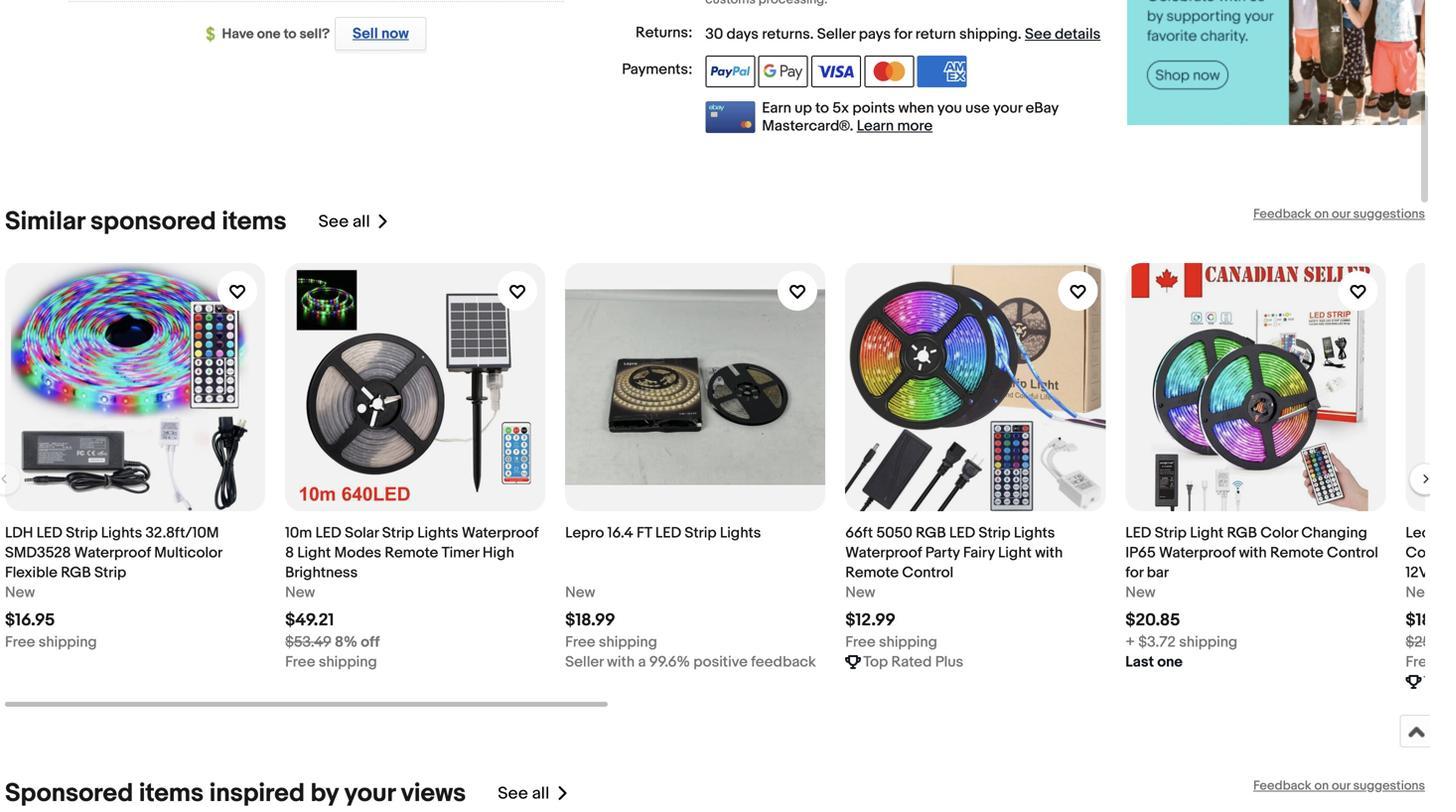 Task type: vqa. For each thing, say whether or not it's contained in the screenshot.
CHRISTOPHER
no



Task type: locate. For each thing, give the bounding box(es) containing it.
new text field up $12.99 text field
[[846, 583, 876, 603]]

one
[[257, 26, 281, 43], [1158, 654, 1183, 672]]

New text field
[[5, 583, 35, 603], [846, 583, 876, 603], [1126, 583, 1156, 603]]

visa image
[[812, 56, 861, 87]]

0 vertical spatial seller
[[817, 25, 856, 43]]

2 led from the left
[[316, 525, 342, 543]]

2 new text field from the left
[[846, 583, 876, 603]]

led inside ldh led strip lights 32.8ft/10m smd3528 waterproof multicolor flexible rgb strip new $16.95 free shipping
[[37, 525, 62, 543]]

1 vertical spatial for
[[1126, 564, 1144, 582]]

payments:
[[622, 61, 693, 79]]

advertisement region
[[1128, 0, 1426, 125]]

strip right ft
[[685, 525, 717, 543]]

for right the pays at the top
[[895, 25, 913, 43]]

free down the $16.95 text field at the left
[[5, 634, 35, 652]]

waterproof up high
[[462, 525, 539, 543]]

master card image
[[865, 56, 915, 87]]

rgb down smd3528
[[61, 564, 91, 582]]

1 vertical spatial all
[[532, 784, 550, 805]]

free shipping text field up top at right
[[846, 633, 938, 653]]

0 horizontal spatial one
[[257, 26, 281, 43]]

waterproof
[[462, 525, 539, 543], [74, 545, 151, 562], [846, 545, 922, 562], [1160, 545, 1236, 562]]

2 suggestions from the top
[[1354, 779, 1426, 794]]

to for up
[[816, 99, 830, 117]]

1 vertical spatial see all
[[498, 784, 550, 805]]

0 horizontal spatial with
[[607, 654, 635, 672]]

2 feedback on our suggestions from the top
[[1254, 779, 1426, 794]]

new inside ldh led strip lights 32.8ft/10m smd3528 waterproof multicolor flexible rgb strip new $16.95 free shipping
[[5, 584, 35, 602]]

free down $25
[[1406, 654, 1431, 672]]

$18.99 text field
[[566, 611, 616, 631]]

one inside the led strip light rgb color changing ip65 waterproof with remote control for bar new $20.85 + $3.72 shipping last one
[[1158, 654, 1183, 672]]

1 feedback on our suggestions link from the top
[[1254, 207, 1426, 222]]

1 vertical spatial suggestions
[[1354, 779, 1426, 794]]

feedback
[[1254, 207, 1312, 222], [1254, 779, 1312, 794]]

all
[[353, 212, 370, 233], [532, 784, 550, 805]]

0 horizontal spatial control
[[903, 564, 954, 582]]

$20.85
[[1126, 611, 1181, 631]]

2 horizontal spatial with
[[1240, 545, 1267, 562]]

waterproof down 5050
[[846, 545, 922, 562]]

waterproof up bar at the right bottom of page
[[1160, 545, 1236, 562]]

2 new text field from the left
[[566, 583, 596, 603]]

new text field down brightness
[[285, 583, 315, 603]]

strip up the ip65
[[1155, 525, 1187, 543]]

0 horizontal spatial .
[[810, 25, 814, 43]]

0 vertical spatial on
[[1315, 207, 1330, 222]]

1 horizontal spatial rgb
[[916, 525, 947, 543]]

off
[[361, 634, 380, 652]]

bar
[[1147, 564, 1170, 582]]

shipping right $3.72
[[1180, 634, 1238, 652]]

1 our from the top
[[1332, 207, 1351, 222]]

new down brightness
[[285, 584, 315, 602]]

changing
[[1302, 525, 1368, 543]]

points
[[853, 99, 896, 117]]

5 led from the left
[[1126, 525, 1152, 543]]

0 horizontal spatial for
[[895, 25, 913, 43]]

rgb
[[916, 525, 947, 543], [1228, 525, 1258, 543], [61, 564, 91, 582]]

0 horizontal spatial see
[[319, 212, 349, 233]]

free inside 66ft 5050 rgb led strip lights waterproof party fairy light with remote control new $12.99 free shipping
[[846, 634, 876, 652]]

items
[[222, 207, 287, 237]]

shipping down 8%
[[319, 654, 377, 672]]

earn
[[762, 99, 792, 117]]

color
[[1261, 525, 1299, 543]]

control down party
[[903, 564, 954, 582]]

2 horizontal spatial new text field
[[1406, 583, 1431, 603]]

with left a at the left bottom
[[607, 654, 635, 672]]

ebay
[[1026, 99, 1059, 117]]

new text field for $49.21
[[285, 583, 315, 603]]

0 vertical spatial feedback on our suggestions link
[[1254, 207, 1426, 222]]

1 horizontal spatial see all
[[498, 784, 550, 805]]

0 vertical spatial suggestions
[[1354, 207, 1426, 222]]

suggestions for see all text box
[[1354, 207, 1426, 222]]

Free text field
[[1406, 653, 1431, 673]]

google pay image
[[759, 56, 808, 87]]

return
[[916, 25, 957, 43]]

led up the ip65
[[1126, 525, 1152, 543]]

new up the $18 text field
[[1406, 584, 1431, 602]]

for
[[895, 25, 913, 43], [1126, 564, 1144, 582]]

Free shipping text field
[[5, 633, 97, 653], [566, 633, 658, 653], [846, 633, 938, 653], [285, 653, 377, 673]]

free shipping text field down $18.99 text box
[[566, 633, 658, 653]]

0 vertical spatial control
[[1328, 545, 1379, 562]]

2 on from the top
[[1315, 779, 1330, 794]]

2 horizontal spatial light
[[1191, 525, 1224, 543]]

1 suggestions from the top
[[1354, 207, 1426, 222]]

$18
[[1406, 611, 1431, 631]]

2 lights from the left
[[418, 525, 459, 543]]

free down the $18.99
[[566, 634, 596, 652]]

strip right solar
[[382, 525, 414, 543]]

led right ft
[[656, 525, 682, 543]]

1 on from the top
[[1315, 207, 1330, 222]]

learn more
[[857, 117, 933, 135]]

4 lights from the left
[[1014, 525, 1056, 543]]

16.4
[[608, 525, 634, 543]]

control inside the led strip light rgb color changing ip65 waterproof with remote control for bar new $20.85 + $3.72 shipping last one
[[1328, 545, 1379, 562]]

see for see all text box
[[319, 212, 349, 233]]

10m led solar strip lights waterproof 8 light modes remote timer high brightness new $49.21 $53.49 8% off free shipping
[[285, 525, 539, 672]]

learn more link
[[857, 117, 933, 135]]

have one to sell?
[[222, 26, 330, 43]]

2 horizontal spatial new text field
[[1126, 583, 1156, 603]]

+ $3.72 shipping text field
[[1126, 633, 1238, 653]]

our for see all text field
[[1332, 779, 1351, 794]]

mastercard®.
[[762, 117, 854, 135]]

remote down color
[[1271, 545, 1324, 562]]

seller down the $18.99
[[566, 654, 604, 672]]

. up visa image
[[810, 25, 814, 43]]

0 horizontal spatial all
[[353, 212, 370, 233]]

smd3528
[[5, 545, 71, 562]]

see for see all text field
[[498, 784, 528, 805]]

shipping up a at the left bottom
[[599, 634, 658, 652]]

seller up visa image
[[817, 25, 856, 43]]

shipping
[[960, 25, 1018, 43], [39, 634, 97, 652], [599, 634, 658, 652], [879, 634, 938, 652], [1180, 634, 1238, 652], [319, 654, 377, 672]]

light inside 10m led solar strip lights waterproof 8 light modes remote timer high brightness new $49.21 $53.49 8% off free shipping
[[297, 545, 331, 562]]

5 new from the left
[[1126, 584, 1156, 602]]

1 feedback from the top
[[1254, 207, 1312, 222]]

4 led from the left
[[950, 525, 976, 543]]

to inside earn up to 5x points when you use your ebay mastercard®.
[[816, 99, 830, 117]]

led right 10m
[[316, 525, 342, 543]]

sell?
[[300, 26, 330, 43]]

2 our from the top
[[1332, 779, 1351, 794]]

new text field down bar at the right bottom of page
[[1126, 583, 1156, 603]]

shipping down the $16.95 text field at the left
[[39, 634, 97, 652]]

1 horizontal spatial control
[[1328, 545, 1379, 562]]

with inside the led strip light rgb color changing ip65 waterproof with remote control for bar new $20.85 + $3.72 shipping last one
[[1240, 545, 1267, 562]]

suggestions
[[1354, 207, 1426, 222], [1354, 779, 1426, 794]]

lights inside 10m led solar strip lights waterproof 8 light modes remote timer high brightness new $49.21 $53.49 8% off free shipping
[[418, 525, 459, 543]]

1 horizontal spatial new text field
[[566, 583, 596, 603]]

2 horizontal spatial see
[[1025, 25, 1052, 43]]

66ft 5050 rgb led strip lights waterproof party fairy light with remote control new $12.99 free shipping
[[846, 525, 1063, 652]]

shipping up rated at bottom
[[879, 634, 938, 652]]

our
[[1332, 207, 1351, 222], [1332, 779, 1351, 794]]

1 vertical spatial feedback
[[1254, 779, 1312, 794]]

all for see all text box
[[353, 212, 370, 233]]

new down bar at the right bottom of page
[[1126, 584, 1156, 602]]

2 horizontal spatial rgb
[[1228, 525, 1258, 543]]

1 horizontal spatial .
[[1018, 25, 1022, 43]]

0 vertical spatial feedback on our suggestions
[[1254, 207, 1426, 222]]

new inside 66ft 5050 rgb led strip lights waterproof party fairy light with remote control new $12.99 free shipping
[[846, 584, 876, 602]]

shipping inside 10m led solar strip lights waterproof 8 light modes remote timer high brightness new $49.21 $53.49 8% off free shipping
[[319, 654, 377, 672]]

with inside new $18.99 free shipping seller with a 99.6% positive feedback
[[607, 654, 635, 672]]

for inside the led strip light rgb color changing ip65 waterproof with remote control for bar new $20.85 + $3.72 shipping last one
[[1126, 564, 1144, 582]]

one down + $3.72 shipping 'text box'
[[1158, 654, 1183, 672]]

0 vertical spatial all
[[353, 212, 370, 233]]

with right fairy
[[1036, 545, 1063, 562]]

0 horizontal spatial light
[[297, 545, 331, 562]]

$49.21 text field
[[285, 611, 334, 631]]

new up $18.99 text box
[[566, 584, 596, 602]]

control inside 66ft 5050 rgb led strip lights waterproof party fairy light with remote control new $12.99 free shipping
[[903, 564, 954, 582]]

3 new text field from the left
[[1126, 583, 1156, 603]]

strip inside 66ft 5050 rgb led strip lights waterproof party fairy light with remote control new $12.99 free shipping
[[979, 525, 1011, 543]]

1 vertical spatial see all link
[[498, 779, 570, 808]]

seller for $18.99
[[566, 654, 604, 672]]

1 new text field from the left
[[285, 583, 315, 603]]

Last one text field
[[1126, 653, 1183, 673]]

0 vertical spatial our
[[1332, 207, 1351, 222]]

seller inside new $18.99 free shipping seller with a 99.6% positive feedback
[[566, 654, 604, 672]]

1 vertical spatial see
[[319, 212, 349, 233]]

$12.99 text field
[[846, 611, 896, 631]]

shipping inside 66ft 5050 rgb led strip lights waterproof party fairy light with remote control new $12.99 free shipping
[[879, 634, 938, 652]]

to left 5x
[[816, 99, 830, 117]]

2 feedback on our suggestions link from the top
[[1254, 779, 1426, 794]]

feedback
[[751, 654, 817, 672]]

light right fairy
[[999, 545, 1032, 562]]

2 new from the left
[[285, 584, 315, 602]]

more
[[898, 117, 933, 135]]

1 horizontal spatial for
[[1126, 564, 1144, 582]]

on
[[1315, 207, 1330, 222], [1315, 779, 1330, 794]]

positive
[[694, 654, 748, 672]]

1 new text field from the left
[[5, 583, 35, 603]]

.
[[810, 25, 814, 43], [1018, 25, 1022, 43]]

see all
[[319, 212, 370, 233], [498, 784, 550, 805]]

strip
[[66, 525, 98, 543], [382, 525, 414, 543], [685, 525, 717, 543], [979, 525, 1011, 543], [1155, 525, 1187, 543], [94, 564, 126, 582]]

1 new from the left
[[5, 584, 35, 602]]

0 vertical spatial to
[[284, 26, 297, 43]]

1 horizontal spatial new text field
[[846, 583, 876, 603]]

2 horizontal spatial remote
[[1271, 545, 1324, 562]]

shipping inside new $18.99 free shipping seller with a 99.6% positive feedback
[[599, 634, 658, 652]]

1 horizontal spatial see all link
[[498, 779, 570, 808]]

0 vertical spatial feedback
[[1254, 207, 1312, 222]]

remote left timer
[[385, 545, 438, 562]]

shipping right return
[[960, 25, 1018, 43]]

one right "have"
[[257, 26, 281, 43]]

feedback on our suggestions link
[[1254, 207, 1426, 222], [1254, 779, 1426, 794]]

0 horizontal spatial see all link
[[319, 207, 390, 237]]

1 horizontal spatial to
[[816, 99, 830, 117]]

3 new text field from the left
[[1406, 583, 1431, 603]]

0 vertical spatial one
[[257, 26, 281, 43]]

free
[[5, 634, 35, 652], [566, 634, 596, 652], [846, 634, 876, 652], [285, 654, 315, 672], [1406, 654, 1431, 672]]

2 feedback from the top
[[1254, 779, 1312, 794]]

free shipping text field down the $16.95 text field at the left
[[5, 633, 97, 653]]

0 vertical spatial see
[[1025, 25, 1052, 43]]

have
[[222, 26, 254, 43]]

for down the ip65
[[1126, 564, 1144, 582]]

1 horizontal spatial light
[[999, 545, 1032, 562]]

new text field up the $18 text field
[[1406, 583, 1431, 603]]

0 horizontal spatial new text field
[[5, 583, 35, 603]]

plus
[[936, 654, 964, 672]]

sell
[[353, 25, 378, 43]]

lights inside 66ft 5050 rgb led strip lights waterproof party fairy light with remote control new $12.99 free shipping
[[1014, 525, 1056, 543]]

new down flexible
[[5, 584, 35, 602]]

1 vertical spatial feedback on our suggestions link
[[1254, 779, 1426, 794]]

$25
[[1406, 634, 1431, 652]]

modes
[[334, 545, 382, 562]]

solar
[[345, 525, 379, 543]]

remote down 66ft
[[846, 564, 899, 582]]

fairy
[[964, 545, 995, 562]]

1 horizontal spatial remote
[[846, 564, 899, 582]]

New text field
[[285, 583, 315, 603], [566, 583, 596, 603], [1406, 583, 1431, 603]]

1 vertical spatial on
[[1315, 779, 1330, 794]]

1 lights from the left
[[101, 525, 142, 543]]

see all link
[[319, 207, 390, 237], [498, 779, 570, 808]]

4 new from the left
[[846, 584, 876, 602]]

new up $12.99 text field
[[846, 584, 876, 602]]

free shipping text field for $18.99
[[566, 633, 658, 653]]

30 days returns . seller pays for return shipping . see details
[[706, 25, 1101, 43]]

seller
[[817, 25, 856, 43], [566, 654, 604, 672]]

new text field for $16.95
[[5, 583, 35, 603]]

$16.95 text field
[[5, 611, 55, 631]]

1 vertical spatial control
[[903, 564, 954, 582]]

1 horizontal spatial see
[[498, 784, 528, 805]]

new text field down flexible
[[5, 583, 35, 603]]

1 horizontal spatial with
[[1036, 545, 1063, 562]]

$49.21
[[285, 611, 334, 631]]

0 horizontal spatial seller
[[566, 654, 604, 672]]

light
[[1191, 525, 1224, 543], [297, 545, 331, 562], [999, 545, 1032, 562]]

with
[[1036, 545, 1063, 562], [1240, 545, 1267, 562], [607, 654, 635, 672]]

rgb left color
[[1228, 525, 1258, 543]]

waterproof down 32.8ft/10m
[[74, 545, 151, 562]]

1 vertical spatial seller
[[566, 654, 604, 672]]

1 horizontal spatial seller
[[817, 25, 856, 43]]

1 vertical spatial to
[[816, 99, 830, 117]]

strip up fairy
[[979, 525, 1011, 543]]

remote inside 10m led solar strip lights waterproof 8 light modes remote timer high brightness new $49.21 $53.49 8% off free shipping
[[385, 545, 438, 562]]

light left color
[[1191, 525, 1224, 543]]

free down $53.49
[[285, 654, 315, 672]]

led up fairy
[[950, 525, 976, 543]]

rgb up party
[[916, 525, 947, 543]]

multicolor
[[154, 545, 222, 562]]

0 vertical spatial see all
[[319, 212, 370, 233]]

led inside the led strip light rgb color changing ip65 waterproof with remote control for bar new $20.85 + $3.72 shipping last one
[[1126, 525, 1152, 543]]

1 feedback on our suggestions from the top
[[1254, 207, 1426, 222]]

all for see all text field
[[532, 784, 550, 805]]

1 vertical spatial one
[[1158, 654, 1183, 672]]

1 vertical spatial feedback on our suggestions
[[1254, 779, 1426, 794]]

new $18.99 free shipping seller with a 99.6% positive feedback
[[566, 584, 817, 672]]

1 led from the left
[[37, 525, 62, 543]]

new text field up $18.99 text box
[[566, 583, 596, 603]]

led inside 10m led solar strip lights waterproof 8 light modes remote timer high brightness new $49.21 $53.49 8% off free shipping
[[316, 525, 342, 543]]

on for see all text field
[[1315, 779, 1330, 794]]

led strip light rgb color changing ip65 waterproof with remote control for bar new $20.85 + $3.72 shipping last one
[[1126, 525, 1379, 672]]

1 horizontal spatial all
[[532, 784, 550, 805]]

light up brightness
[[297, 545, 331, 562]]

3 new from the left
[[566, 584, 596, 602]]

similar sponsored items
[[5, 207, 287, 237]]

remote inside the led strip light rgb color changing ip65 waterproof with remote control for bar new $20.85 + $3.72 shipping last one
[[1271, 545, 1324, 562]]

control
[[1328, 545, 1379, 562], [903, 564, 954, 582]]

new
[[5, 584, 35, 602], [285, 584, 315, 602], [566, 584, 596, 602], [846, 584, 876, 602], [1126, 584, 1156, 602], [1406, 584, 1431, 602]]

remote for $49.21
[[385, 545, 438, 562]]

ft
[[637, 525, 652, 543]]

see
[[1025, 25, 1052, 43], [319, 212, 349, 233], [498, 784, 528, 805]]

free down $12.99 text field
[[846, 634, 876, 652]]

. left see details link
[[1018, 25, 1022, 43]]

2 vertical spatial see
[[498, 784, 528, 805]]

66ft
[[846, 525, 874, 543]]

1 vertical spatial our
[[1332, 779, 1351, 794]]

to left sell?
[[284, 26, 297, 43]]

0 horizontal spatial new text field
[[285, 583, 315, 603]]

with down color
[[1240, 545, 1267, 562]]

control down changing
[[1328, 545, 1379, 562]]

lights inside ldh led strip lights 32.8ft/10m smd3528 waterproof multicolor flexible rgb strip new $16.95 free shipping
[[101, 525, 142, 543]]

brightness
[[285, 564, 358, 582]]

0 horizontal spatial remote
[[385, 545, 438, 562]]

0 horizontal spatial to
[[284, 26, 297, 43]]

Seller with a 99.6% positive feedback text field
[[566, 653, 817, 673]]

8%
[[335, 634, 358, 652]]

led up smd3528
[[37, 525, 62, 543]]

$18.99
[[566, 611, 616, 631]]

0 horizontal spatial see all
[[319, 212, 370, 233]]

0 horizontal spatial rgb
[[61, 564, 91, 582]]

led inside 66ft 5050 rgb led strip lights waterproof party fairy light with remote control new $12.99 free shipping
[[950, 525, 976, 543]]

1 horizontal spatial one
[[1158, 654, 1183, 672]]

32.8ft/10m
[[146, 525, 219, 543]]



Task type: describe. For each thing, give the bounding box(es) containing it.
$20.85 text field
[[1126, 611, 1181, 631]]

ldh led strip lights 32.8ft/10m smd3528 waterproof multicolor flexible rgb strip new $16.95 free shipping
[[5, 525, 222, 652]]

8
[[285, 545, 294, 562]]

a
[[638, 654, 646, 672]]

suggestions for see all text field
[[1354, 779, 1426, 794]]

now
[[382, 25, 409, 43]]

$3.72
[[1139, 634, 1176, 652]]

paypal image
[[706, 56, 755, 87]]

3 lights from the left
[[720, 525, 761, 543]]

feedback for see all text field
[[1254, 779, 1312, 794]]

see details link
[[1025, 25, 1101, 43]]

sell now
[[353, 25, 409, 43]]

free inside new $18.99 free shipping seller with a 99.6% positive feedback
[[566, 634, 596, 652]]

0 vertical spatial for
[[895, 25, 913, 43]]

rgb inside ldh led strip lights 32.8ft/10m smd3528 waterproof multicolor flexible rgb strip new $16.95 free shipping
[[61, 564, 91, 582]]

pays
[[859, 25, 891, 43]]

feedback on our suggestions link for the right see all link
[[1254, 779, 1426, 794]]

free shipping text field down 8%
[[285, 653, 377, 673]]

to for one
[[284, 26, 297, 43]]

returns
[[762, 25, 810, 43]]

new inside the led strip light rgb color changing ip65 waterproof with remote control for bar new $20.85 + $3.72 shipping last one
[[1126, 584, 1156, 602]]

$16.95
[[5, 611, 55, 631]]

strip up smd3528
[[66, 525, 98, 543]]

new text field for $20.85
[[1126, 583, 1156, 603]]

waterproof inside 66ft 5050 rgb led strip lights waterproof party fairy light with remote control new $12.99 free shipping
[[846, 545, 922, 562]]

$12.99
[[846, 611, 896, 631]]

feedback on our suggestions for see all text box
[[1254, 207, 1426, 222]]

strip right flexible
[[94, 564, 126, 582]]

use
[[966, 99, 990, 117]]

ldh
[[5, 525, 33, 543]]

1 . from the left
[[810, 25, 814, 43]]

free inside ldh led strip lights 32.8ft/10m smd3528 waterproof multicolor flexible rgb strip new $16.95 free shipping
[[5, 634, 35, 652]]

ip65
[[1126, 545, 1156, 562]]

remote for $20.85
[[1271, 545, 1324, 562]]

dollar sign image
[[206, 27, 222, 42]]

on for see all text box
[[1315, 207, 1330, 222]]

0 vertical spatial see all link
[[319, 207, 390, 237]]

light inside the led strip light rgb color changing ip65 waterproof with remote control for bar new $20.85 + $3.72 shipping last one
[[1191, 525, 1224, 543]]

new text field for $18.99
[[566, 583, 596, 603]]

days
[[727, 25, 759, 43]]

new text field for $18
[[1406, 583, 1431, 603]]

led
[[1406, 525, 1431, 543]]

up
[[795, 99, 812, 117]]

ebay mastercard image
[[706, 101, 755, 133]]

american express image
[[918, 56, 968, 87]]

when
[[899, 99, 935, 117]]

similar
[[5, 207, 85, 237]]

free shipping text field for $12.99
[[846, 633, 938, 653]]

seller for days
[[817, 25, 856, 43]]

with inside 66ft 5050 rgb led strip lights waterproof party fairy light with remote control new $12.99 free shipping
[[1036, 545, 1063, 562]]

party
[[926, 545, 960, 562]]

5x
[[833, 99, 850, 117]]

See all text field
[[498, 784, 550, 805]]

5050
[[877, 525, 913, 543]]

led new $18 $25 free
[[1406, 525, 1431, 672]]

rgb inside 66ft 5050 rgb led strip lights waterproof party fairy light with remote control new $12.99 free shipping
[[916, 525, 947, 543]]

feedback for see all text box
[[1254, 207, 1312, 222]]

details
[[1055, 25, 1101, 43]]

rated
[[892, 654, 932, 672]]

lepro
[[566, 525, 604, 543]]

2 . from the left
[[1018, 25, 1022, 43]]

see all for see all text box
[[319, 212, 370, 233]]

feedback on our suggestions link for the topmost see all link
[[1254, 207, 1426, 222]]

last
[[1126, 654, 1155, 672]]

returns:
[[636, 24, 693, 42]]

top rated plus
[[864, 654, 964, 672]]

previous price $25.76 30% off text field
[[1406, 633, 1431, 653]]

timer
[[442, 545, 479, 562]]

new inside new $18.99 free shipping seller with a 99.6% positive feedback
[[566, 584, 596, 602]]

new inside 10m led solar strip lights waterproof 8 light modes remote timer high brightness new $49.21 $53.49 8% off free shipping
[[285, 584, 315, 602]]

3 led from the left
[[656, 525, 682, 543]]

earn up to 5x points when you use your ebay mastercard®.
[[762, 99, 1059, 135]]

new text field for $12.99
[[846, 583, 876, 603]]

see all for see all text field
[[498, 784, 550, 805]]

sponsored
[[90, 207, 216, 237]]

remote inside 66ft 5050 rgb led strip lights waterproof party fairy light with remote control new $12.99 free shipping
[[846, 564, 899, 582]]

feedback on our suggestions for see all text field
[[1254, 779, 1426, 794]]

previous price $53.49 8% off text field
[[285, 633, 380, 653]]

6 new from the left
[[1406, 584, 1431, 602]]

strip inside the led strip light rgb color changing ip65 waterproof with remote control for bar new $20.85 + $3.72 shipping last one
[[1155, 525, 1187, 543]]

30
[[706, 25, 724, 43]]

free shipping text field for $16.95
[[5, 633, 97, 653]]

10m
[[285, 525, 312, 543]]

strip inside 10m led solar strip lights waterproof 8 light modes remote timer high brightness new $49.21 $53.49 8% off free shipping
[[382, 525, 414, 543]]

flexible
[[5, 564, 57, 582]]

free inside 10m led solar strip lights waterproof 8 light modes remote timer high brightness new $49.21 $53.49 8% off free shipping
[[285, 654, 315, 672]]

lepro 16.4 ft led strip lights
[[566, 525, 761, 543]]

$18 text field
[[1406, 611, 1431, 631]]

top
[[864, 654, 888, 672]]

light inside 66ft 5050 rgb led strip lights waterproof party fairy light with remote control new $12.99 free shipping
[[999, 545, 1032, 562]]

your
[[994, 99, 1023, 117]]

waterproof inside the led strip light rgb color changing ip65 waterproof with remote control for bar new $20.85 + $3.72 shipping last one
[[1160, 545, 1236, 562]]

shipping inside ldh led strip lights 32.8ft/10m smd3528 waterproof multicolor flexible rgb strip new $16.95 free shipping
[[39, 634, 97, 652]]

waterproof inside ldh led strip lights 32.8ft/10m smd3528 waterproof multicolor flexible rgb strip new $16.95 free shipping
[[74, 545, 151, 562]]

$53.49
[[285, 634, 332, 652]]

learn
[[857, 117, 894, 135]]

+
[[1126, 634, 1136, 652]]

high
[[483, 545, 515, 562]]

waterproof inside 10m led solar strip lights waterproof 8 light modes remote timer high brightness new $49.21 $53.49 8% off free shipping
[[462, 525, 539, 543]]

See all text field
[[319, 212, 370, 233]]

shipping inside the led strip light rgb color changing ip65 waterproof with remote control for bar new $20.85 + $3.72 shipping last one
[[1180, 634, 1238, 652]]

rgb inside the led strip light rgb color changing ip65 waterproof with remote control for bar new $20.85 + $3.72 shipping last one
[[1228, 525, 1258, 543]]

Top Rated Plus text field
[[864, 653, 964, 673]]

our for see all text box
[[1332, 207, 1351, 222]]

you
[[938, 99, 962, 117]]

sell now link
[[330, 17, 427, 51]]

99.6%
[[650, 654, 690, 672]]



